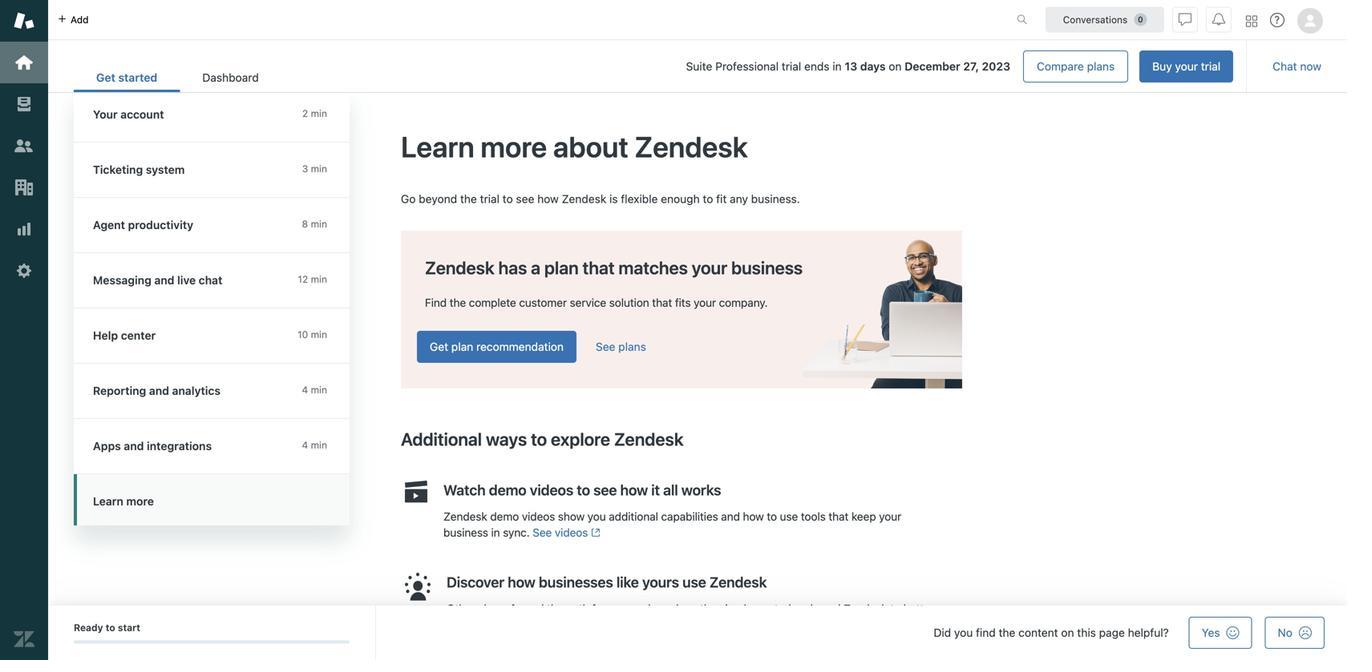 Task type: locate. For each thing, give the bounding box(es) containing it.
that up find the complete customer service solution that fits your company.
[[583, 257, 615, 278]]

demo inside zendesk demo videos show you additional capabilities and how to use tools that keep your business in sync.
[[490, 510, 519, 524]]

more down apps and integrations
[[126, 495, 154, 509]]

2 4 min from the top
[[302, 440, 327, 451]]

in inside zendesk demo videos show you additional capabilities and how to use tools that keep your business in sync.
[[491, 526, 500, 540]]

2 vertical spatial that
[[829, 510, 849, 524]]

they
[[700, 603, 722, 616]]

business
[[731, 257, 803, 278], [444, 526, 488, 540]]

0 horizontal spatial plan
[[451, 340, 473, 354]]

learn inside content-title region
[[401, 130, 475, 164]]

more for learn more
[[126, 495, 154, 509]]

0 horizontal spatial get
[[96, 71, 115, 84]]

and for integrations
[[124, 440, 144, 453]]

zendesk up it
[[614, 429, 684, 450]]

min for messaging and live chat
[[311, 274, 327, 285]]

plan down complete
[[451, 340, 473, 354]]

more inside dropdown button
[[126, 495, 154, 509]]

has
[[498, 257, 527, 278]]

solution
[[609, 296, 649, 309]]

and right apps
[[124, 440, 144, 453]]

in left the 13 at top right
[[833, 60, 842, 73]]

on
[[889, 60, 902, 73], [1062, 627, 1074, 640]]

more inside content-title region
[[481, 130, 547, 164]]

learn for learn more about zendesk
[[401, 130, 475, 164]]

you
[[588, 510, 606, 524], [954, 627, 973, 640]]

more
[[481, 130, 547, 164], [126, 495, 154, 509]]

0 vertical spatial see
[[516, 192, 534, 206]]

use
[[780, 510, 798, 524], [683, 574, 706, 591]]

0 vertical spatial business
[[731, 257, 803, 278]]

1 vertical spatial plan
[[451, 340, 473, 354]]

forged
[[511, 603, 544, 616]]

1 horizontal spatial see
[[596, 340, 616, 354]]

is
[[610, 192, 618, 206]]

1 horizontal spatial see
[[594, 482, 617, 499]]

1 vertical spatial learn
[[93, 495, 123, 509]]

1 4 from the top
[[302, 385, 308, 396]]

see
[[516, 192, 534, 206], [594, 482, 617, 499]]

business inside zendesk demo videos show you additional capabilities and how to use tools that keep your business in sync.
[[444, 526, 488, 540]]

on right the days
[[889, 60, 902, 73]]

ticketing
[[93, 163, 143, 176]]

see plans button
[[596, 340, 646, 354]]

messaging and live chat
[[93, 274, 223, 287]]

zendesk inside zendesk demo videos show you additional capabilities and how to use tools that keep your business in sync.
[[444, 510, 487, 524]]

4 for apps and integrations
[[302, 440, 308, 451]]

plans for see plans
[[619, 340, 646, 354]]

0 vertical spatial use
[[780, 510, 798, 524]]

1 horizontal spatial more
[[481, 130, 547, 164]]

did
[[934, 627, 951, 640]]

used
[[816, 603, 841, 616]]

zendesk right used
[[844, 603, 888, 616]]

1 vertical spatial get
[[430, 340, 448, 354]]

trial left ends
[[782, 60, 801, 73]]

0 horizontal spatial on
[[889, 60, 902, 73]]

section
[[294, 51, 1234, 83]]

use left tools
[[780, 510, 798, 524]]

business down watch
[[444, 526, 488, 540]]

your right fits
[[694, 296, 716, 309]]

trial for professional
[[782, 60, 801, 73]]

this
[[1077, 627, 1096, 640]]

0 horizontal spatial more
[[126, 495, 154, 509]]

min for reporting and analytics
[[311, 385, 327, 396]]

plans
[[1087, 60, 1115, 73], [619, 340, 646, 354]]

1 vertical spatial plans
[[619, 340, 646, 354]]

1 horizontal spatial you
[[954, 627, 973, 640]]

your up company.
[[692, 257, 728, 278]]

capabilities
[[661, 510, 718, 524]]

see down find the complete customer service solution that fits your company.
[[596, 340, 616, 354]]

3 min from the top
[[311, 219, 327, 230]]

0 vertical spatial videos
[[530, 482, 574, 499]]

1 horizontal spatial plans
[[1087, 60, 1115, 73]]

center
[[121, 329, 156, 342]]

zendesk products image
[[1246, 16, 1258, 27]]

suite
[[686, 60, 713, 73]]

videos
[[530, 482, 574, 499], [522, 510, 555, 524], [555, 526, 588, 540]]

0 vertical spatial on
[[889, 60, 902, 73]]

1 vertical spatial in
[[491, 526, 500, 540]]

0 vertical spatial 4 min
[[302, 385, 327, 396]]

ways
[[486, 429, 527, 450]]

to inside zendesk demo videos show you additional capabilities and how to use tools that keep your business in sync.
[[767, 510, 777, 524]]

get down find
[[430, 340, 448, 354]]

the inside others have forged the path for you, so learn how they implemented and used zendesk to better serve their customers.
[[547, 603, 563, 616]]

2 horizontal spatial trial
[[1201, 60, 1221, 73]]

see
[[596, 340, 616, 354], [533, 526, 552, 540]]

plans right compare
[[1087, 60, 1115, 73]]

compare
[[1037, 60, 1084, 73]]

get
[[96, 71, 115, 84], [430, 340, 448, 354]]

0 horizontal spatial plans
[[619, 340, 646, 354]]

to left fit
[[703, 192, 713, 206]]

1 horizontal spatial use
[[780, 510, 798, 524]]

in
[[833, 60, 842, 73], [491, 526, 500, 540]]

3 min
[[302, 163, 327, 174]]

your
[[1175, 60, 1198, 73], [692, 257, 728, 278], [694, 296, 716, 309], [879, 510, 902, 524]]

zendesk inside others have forged the path for you, so learn how they implemented and used zendesk to better serve their customers.
[[844, 603, 888, 616]]

your
[[93, 108, 118, 121]]

zendesk up find
[[425, 257, 495, 278]]

and
[[154, 274, 174, 287], [149, 385, 169, 398], [124, 440, 144, 453], [721, 510, 740, 524], [794, 603, 813, 616]]

see up additional
[[594, 482, 617, 499]]

how up the forged
[[508, 574, 536, 591]]

on left this
[[1062, 627, 1074, 640]]

1 horizontal spatial trial
[[782, 60, 801, 73]]

apps
[[93, 440, 121, 453]]

videos up 'see videos'
[[522, 510, 555, 524]]

trial right beyond
[[480, 192, 500, 206]]

0 vertical spatial see
[[596, 340, 616, 354]]

plan
[[545, 257, 579, 278], [451, 340, 473, 354]]

1 vertical spatial 4 min
[[302, 440, 327, 451]]

see inside button
[[596, 340, 616, 354]]

zendesk left is
[[562, 192, 607, 206]]

your right keep
[[879, 510, 902, 524]]

1 vertical spatial videos
[[522, 510, 555, 524]]

and left used
[[794, 603, 813, 616]]

that left keep
[[829, 510, 849, 524]]

learn down apps
[[93, 495, 123, 509]]

to right ways
[[531, 429, 547, 450]]

see up a
[[516, 192, 534, 206]]

productivity
[[128, 219, 193, 232]]

december
[[905, 60, 961, 73]]

0 horizontal spatial you
[[588, 510, 606, 524]]

buy your trial
[[1153, 60, 1221, 73]]

get for get started
[[96, 71, 115, 84]]

4 min from the top
[[311, 274, 327, 285]]

organizations image
[[14, 177, 34, 198]]

how left tools
[[743, 510, 764, 524]]

13
[[845, 60, 858, 73]]

zendesk up implemented
[[710, 574, 767, 591]]

get left the started
[[96, 71, 115, 84]]

complete
[[469, 296, 516, 309]]

0 vertical spatial plan
[[545, 257, 579, 278]]

3
[[302, 163, 308, 174]]

that left fits
[[652, 296, 672, 309]]

your right buy
[[1175, 60, 1198, 73]]

customers image
[[14, 136, 34, 156]]

get plan recommendation
[[430, 340, 564, 354]]

suite professional trial ends in 13 days on december 27, 2023
[[686, 60, 1011, 73]]

0 horizontal spatial use
[[683, 574, 706, 591]]

like
[[617, 574, 639, 591]]

1 horizontal spatial business
[[731, 257, 803, 278]]

learn
[[401, 130, 475, 164], [93, 495, 123, 509]]

1 horizontal spatial get
[[430, 340, 448, 354]]

to left tools
[[767, 510, 777, 524]]

1 horizontal spatial learn
[[401, 130, 475, 164]]

for
[[592, 603, 606, 616]]

how left it
[[620, 482, 648, 499]]

in inside section
[[833, 60, 842, 73]]

trial inside button
[[1201, 60, 1221, 73]]

4 min for integrations
[[302, 440, 327, 451]]

2
[[302, 108, 308, 119]]

to inside others have forged the path for you, so learn how they implemented and used zendesk to better serve their customers.
[[891, 603, 901, 616]]

you,
[[609, 603, 630, 616]]

how
[[538, 192, 559, 206], [620, 482, 648, 499], [743, 510, 764, 524], [508, 574, 536, 591], [676, 603, 697, 616]]

7 min from the top
[[311, 440, 327, 451]]

1 vertical spatial on
[[1062, 627, 1074, 640]]

2 min from the top
[[311, 163, 327, 174]]

plan right a
[[545, 257, 579, 278]]

footer
[[48, 606, 1347, 661]]

yes button
[[1189, 618, 1253, 650]]

have
[[484, 603, 508, 616]]

10 min
[[298, 329, 327, 340]]

plans for compare plans
[[1087, 60, 1115, 73]]

and left live
[[154, 274, 174, 287]]

zendesk up "enough"
[[635, 130, 748, 164]]

dashboard tab
[[180, 63, 281, 92]]

and down works on the bottom right
[[721, 510, 740, 524]]

0 horizontal spatial see
[[533, 526, 552, 540]]

0 horizontal spatial see
[[516, 192, 534, 206]]

and for live
[[154, 274, 174, 287]]

demo for watch
[[489, 482, 527, 499]]

all
[[663, 482, 678, 499]]

more left about
[[481, 130, 547, 164]]

their
[[477, 619, 500, 632]]

1 vertical spatial 4
[[302, 440, 308, 451]]

1 vertical spatial demo
[[490, 510, 519, 524]]

2 horizontal spatial that
[[829, 510, 849, 524]]

zendesk down watch
[[444, 510, 487, 524]]

you right did
[[954, 627, 973, 640]]

any
[[730, 192, 748, 206]]

1 vertical spatial see
[[533, 526, 552, 540]]

min
[[311, 108, 327, 119], [311, 163, 327, 174], [311, 219, 327, 230], [311, 274, 327, 285], [311, 329, 327, 340], [311, 385, 327, 396], [311, 440, 327, 451]]

ready to start
[[74, 623, 140, 634]]

0 vertical spatial get
[[96, 71, 115, 84]]

see videos
[[533, 526, 588, 540]]

0 vertical spatial more
[[481, 130, 547, 164]]

your inside button
[[1175, 60, 1198, 73]]

get inside button
[[430, 340, 448, 354]]

reporting and analytics
[[93, 385, 221, 398]]

that inside zendesk demo videos show you additional capabilities and how to use tools that keep your business in sync.
[[829, 510, 849, 524]]

1 4 min from the top
[[302, 385, 327, 396]]

get for get plan recommendation
[[430, 340, 448, 354]]

videos up show
[[530, 482, 574, 499]]

matches
[[619, 257, 688, 278]]

0 horizontal spatial that
[[583, 257, 615, 278]]

8 min
[[302, 219, 327, 230]]

2023
[[982, 60, 1011, 73]]

business up company.
[[731, 257, 803, 278]]

0 horizontal spatial business
[[444, 526, 488, 540]]

videos down show
[[555, 526, 588, 540]]

0 vertical spatial demo
[[489, 482, 527, 499]]

in left 'sync.'
[[491, 526, 500, 540]]

get help image
[[1270, 13, 1285, 27]]

learn inside dropdown button
[[93, 495, 123, 509]]

0 vertical spatial in
[[833, 60, 842, 73]]

watch
[[444, 482, 486, 499]]

tab list
[[74, 63, 281, 92]]

0 vertical spatial learn
[[401, 130, 475, 164]]

1 horizontal spatial that
[[652, 296, 672, 309]]

trial down notifications image
[[1201, 60, 1221, 73]]

0 horizontal spatial learn
[[93, 495, 123, 509]]

1 min from the top
[[311, 108, 327, 119]]

to left start
[[106, 623, 115, 634]]

0 vertical spatial 4
[[302, 385, 308, 396]]

5 min from the top
[[311, 329, 327, 340]]

1 vertical spatial business
[[444, 526, 488, 540]]

1 horizontal spatial on
[[1062, 627, 1074, 640]]

fit
[[716, 192, 727, 206]]

see right 'sync.'
[[533, 526, 552, 540]]

1 horizontal spatial in
[[833, 60, 842, 73]]

content
[[1019, 627, 1058, 640]]

plans down the solution
[[619, 340, 646, 354]]

analytics
[[172, 385, 221, 398]]

plans inside section
[[1087, 60, 1115, 73]]

4
[[302, 385, 308, 396], [302, 440, 308, 451]]

videos inside zendesk demo videos show you additional capabilities and how to use tools that keep your business in sync.
[[522, 510, 555, 524]]

additional
[[609, 510, 658, 524]]

6 min from the top
[[311, 385, 327, 396]]

0 horizontal spatial in
[[491, 526, 500, 540]]

0 vertical spatial you
[[588, 510, 606, 524]]

agent
[[93, 219, 125, 232]]

how left the they
[[676, 603, 697, 616]]

demo right watch
[[489, 482, 527, 499]]

demo up 'sync.'
[[490, 510, 519, 524]]

1 vertical spatial more
[[126, 495, 154, 509]]

to left better
[[891, 603, 901, 616]]

learn up beyond
[[401, 130, 475, 164]]

to up show
[[577, 482, 590, 499]]

see for see videos
[[533, 526, 552, 540]]

and left analytics
[[149, 385, 169, 398]]

started
[[118, 71, 157, 84]]

see videos link
[[533, 526, 600, 540]]

on inside section
[[889, 60, 902, 73]]

ticketing system
[[93, 163, 185, 176]]

trial for your
[[1201, 60, 1221, 73]]

you up (opens in a new tab) "icon"
[[588, 510, 606, 524]]

2 4 from the top
[[302, 440, 308, 451]]

min for your account
[[311, 108, 327, 119]]

0 vertical spatial plans
[[1087, 60, 1115, 73]]

use up the they
[[683, 574, 706, 591]]



Task type: describe. For each thing, give the bounding box(es) containing it.
text image
[[802, 240, 962, 389]]

min for help center
[[311, 329, 327, 340]]

about
[[553, 130, 629, 164]]

use inside zendesk demo videos show you additional capabilities and how to use tools that keep your business in sync.
[[780, 510, 798, 524]]

find
[[976, 627, 996, 640]]

button displays agent's chat status as invisible. image
[[1179, 13, 1192, 26]]

yours
[[642, 574, 679, 591]]

page
[[1099, 627, 1125, 640]]

learn more about zendesk
[[401, 130, 748, 164]]

go
[[401, 192, 416, 206]]

0 horizontal spatial trial
[[480, 192, 500, 206]]

chat now
[[1273, 60, 1322, 73]]

progress-bar progress bar
[[74, 641, 350, 644]]

no button
[[1265, 618, 1325, 650]]

December 27, 2023 text field
[[905, 60, 1011, 73]]

you inside zendesk demo videos show you additional capabilities and how to use tools that keep your business in sync.
[[588, 510, 606, 524]]

buy your trial button
[[1140, 51, 1234, 83]]

others
[[447, 603, 481, 616]]

professional
[[716, 60, 779, 73]]

implemented
[[725, 603, 791, 616]]

reporting image
[[14, 219, 34, 240]]

2 vertical spatial videos
[[555, 526, 588, 540]]

get started
[[96, 71, 157, 84]]

discover how businesses like yours use zendesk
[[447, 574, 767, 591]]

it
[[651, 482, 660, 499]]

1 vertical spatial use
[[683, 574, 706, 591]]

12
[[298, 274, 308, 285]]

content-title region
[[401, 128, 962, 165]]

chat
[[199, 274, 223, 287]]

1 vertical spatial see
[[594, 482, 617, 499]]

views image
[[14, 94, 34, 115]]

more for learn more about zendesk
[[481, 130, 547, 164]]

reporting
[[93, 385, 146, 398]]

beyond
[[419, 192, 457, 206]]

add
[[71, 14, 89, 25]]

get started image
[[14, 52, 34, 73]]

days
[[860, 60, 886, 73]]

section containing compare plans
[[294, 51, 1234, 83]]

8
[[302, 219, 308, 230]]

your account
[[93, 108, 164, 121]]

your inside zendesk demo videos show you additional capabilities and how to use tools that keep your business in sync.
[[879, 510, 902, 524]]

system
[[146, 163, 185, 176]]

buy
[[1153, 60, 1172, 73]]

customer
[[519, 296, 567, 309]]

business.
[[751, 192, 800, 206]]

businesses
[[539, 574, 613, 591]]

customers.
[[503, 619, 560, 632]]

help
[[93, 329, 118, 342]]

chat now button
[[1260, 51, 1335, 83]]

integrations
[[147, 440, 212, 453]]

works
[[682, 482, 721, 499]]

learn more
[[93, 495, 154, 509]]

watch demo videos to see how it all works
[[444, 482, 721, 499]]

zendesk has a plan that matches your business
[[425, 257, 803, 278]]

1 horizontal spatial plan
[[545, 257, 579, 278]]

zendesk support image
[[14, 10, 34, 31]]

flexible
[[621, 192, 658, 206]]

dashboard
[[202, 71, 259, 84]]

now
[[1301, 60, 1322, 73]]

zendesk image
[[14, 630, 34, 650]]

footer containing did you find the content on this page helpful?
[[48, 606, 1347, 661]]

4 min for analytics
[[302, 385, 327, 396]]

see for see plans
[[596, 340, 616, 354]]

find the complete customer service solution that fits your company.
[[425, 296, 768, 309]]

service
[[570, 296, 606, 309]]

to up has
[[503, 192, 513, 206]]

path
[[566, 603, 589, 616]]

learn more button
[[74, 475, 346, 520]]

admin image
[[14, 261, 34, 282]]

go beyond the trial to see how zendesk is flexible enough to fit any business.
[[401, 192, 800, 206]]

notifications image
[[1213, 13, 1226, 26]]

learn more heading
[[74, 475, 350, 520]]

get plan recommendation button
[[417, 331, 577, 363]]

messaging
[[93, 274, 151, 287]]

and for analytics
[[149, 385, 169, 398]]

videos for to
[[530, 482, 574, 499]]

sync.
[[503, 526, 530, 540]]

start
[[118, 623, 140, 634]]

how down learn more about zendesk on the top
[[538, 192, 559, 206]]

how inside zendesk demo videos show you additional capabilities and how to use tools that keep your business in sync.
[[743, 510, 764, 524]]

(opens in a new tab) image
[[588, 529, 600, 538]]

4 for reporting and analytics
[[302, 385, 308, 396]]

conversations
[[1063, 14, 1128, 25]]

and inside others have forged the path for you, so learn how they implemented and used zendesk to better serve their customers.
[[794, 603, 813, 616]]

tab list containing get started
[[74, 63, 281, 92]]

and inside zendesk demo videos show you additional capabilities and how to use tools that keep your business in sync.
[[721, 510, 740, 524]]

apps and integrations
[[93, 440, 212, 453]]

a
[[531, 257, 541, 278]]

min for ticketing system
[[311, 163, 327, 174]]

serve
[[447, 619, 474, 632]]

tools
[[801, 510, 826, 524]]

agent productivity
[[93, 219, 193, 232]]

plan inside button
[[451, 340, 473, 354]]

1 vertical spatial that
[[652, 296, 672, 309]]

explore
[[551, 429, 610, 450]]

additional
[[401, 429, 482, 450]]

main element
[[0, 0, 48, 661]]

videos for show
[[522, 510, 555, 524]]

demo for zendesk
[[490, 510, 519, 524]]

27,
[[964, 60, 979, 73]]

show
[[558, 510, 585, 524]]

1 vertical spatial you
[[954, 627, 973, 640]]

how inside others have forged the path for you, so learn how they implemented and used zendesk to better serve their customers.
[[676, 603, 697, 616]]

discover
[[447, 574, 505, 591]]

fits
[[675, 296, 691, 309]]

learn for learn more
[[93, 495, 123, 509]]

others have forged the path for you, so learn how they implemented and used zendesk to better serve their customers.
[[447, 603, 934, 632]]

see plans
[[596, 340, 646, 354]]

account
[[121, 108, 164, 121]]

zendesk inside content-title region
[[635, 130, 748, 164]]

min for agent productivity
[[311, 219, 327, 230]]

ends
[[805, 60, 830, 73]]

min for apps and integrations
[[311, 440, 327, 451]]

0 vertical spatial that
[[583, 257, 615, 278]]

add button
[[48, 0, 98, 39]]



Task type: vqa. For each thing, say whether or not it's contained in the screenshot.
left The Settings
no



